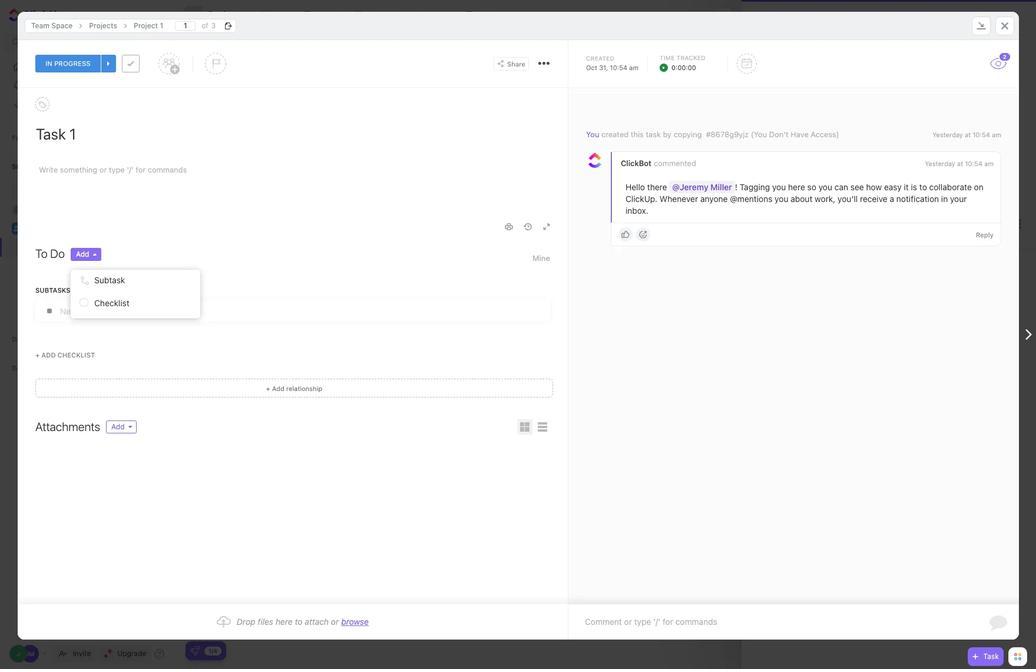 Task type: describe. For each thing, give the bounding box(es) containing it.
team space link inside task locations element
[[25, 19, 78, 33]]

team space inside "link"
[[31, 21, 72, 30]]

board link
[[316, 0, 344, 29]]

add button
[[70, 248, 101, 261]]

time tracked
[[659, 54, 705, 61]]

see
[[850, 182, 864, 192]]

automations button
[[909, 6, 963, 24]]

! tagging you here so you can see how easy it is to collaborate on clickup. whenever anyone @mentions you about work, you'll receive a notification in your inbox.
[[625, 182, 985, 216]]

by
[[663, 130, 671, 139]]

yesterday for you created this task by copying #8678g9yjz (you don't have access)
[[932, 131, 963, 138]]

show more
[[29, 99, 69, 109]]

attachments inside task body element
[[35, 420, 100, 434]]

projects for projects button
[[208, 9, 245, 20]]

clickbot commented
[[621, 159, 696, 168]]

3 inside task locations element
[[211, 21, 215, 30]]

files
[[257, 617, 273, 627]]

project notes
[[43, 299, 88, 308]]

mine link
[[532, 248, 550, 268]]

there
[[647, 182, 667, 192]]

onboarding checklist button element
[[190, 646, 200, 656]]

onboarding checklist button image
[[190, 646, 200, 656]]

in
[[941, 194, 948, 204]]

yesterday for clickbot commented
[[925, 160, 955, 167]]

Edit task name text field
[[36, 124, 550, 144]]

search for search
[[23, 37, 46, 46]]

oct
[[586, 64, 597, 71]]

task details element
[[17, 40, 1019, 88]]

0 horizontal spatial here
[[275, 617, 292, 627]]

user friends image
[[13, 225, 22, 232]]

project 1 link inside sidebar navigation
[[0, 257, 154, 276]]

browse
[[341, 617, 368, 627]]

list link
[[275, 0, 294, 29]]

inbox.
[[625, 206, 648, 216]]

sharing
[[933, 77, 961, 87]]

1 horizontal spatial team
[[759, 15, 776, 22]]

gantt link
[[428, 0, 455, 29]]

you'll
[[837, 194, 858, 204]]

board
[[316, 9, 339, 19]]

dashboards
[[12, 335, 60, 343]]

to
[[35, 247, 47, 260]]

receive
[[860, 194, 887, 204]]

home link
[[0, 57, 177, 76]]

projects for projects link in the task locations element
[[89, 21, 117, 30]]

10:54 for commented
[[965, 160, 982, 167]]

of 3
[[201, 21, 215, 30]]

projects link inside task locations element
[[83, 19, 123, 33]]

project for project 1 link within the sidebar navigation
[[43, 262, 67, 270]]

1 inside sidebar navigation
[[69, 262, 72, 270]]

share button inside task details element
[[493, 57, 529, 70]]

hide closed
[[969, 65, 1012, 73]]

am for commented
[[984, 160, 993, 167]]

1 horizontal spatial project 2
[[759, 48, 813, 64]]

add inside add dropdown button
[[76, 250, 89, 259]]

1 vertical spatial to
[[295, 617, 302, 627]]

your
[[950, 194, 967, 204]]

don't
[[769, 130, 788, 139]]

⌘k
[[152, 37, 163, 46]]

&
[[963, 77, 968, 87]]

calendar
[[366, 9, 401, 19]]

you
[[586, 130, 599, 139]]

of
[[201, 21, 208, 30]]

more
[[51, 99, 69, 109]]

hello there
[[625, 182, 669, 192]]

search for search tasks...
[[197, 35, 220, 44]]

on
[[974, 182, 983, 192]]

created
[[601, 130, 628, 139]]

yesterday at 10:54 am for clickbot commented
[[925, 160, 993, 167]]

search tasks...
[[197, 35, 246, 44]]

project 1 inside sidebar navigation
[[43, 262, 72, 270]]

have
[[790, 130, 808, 139]]

project 2 link
[[0, 276, 154, 295]]

copying
[[673, 130, 702, 139]]

you right the tagging
[[772, 182, 786, 192]]

share for share button inside task details element
[[507, 60, 525, 67]]

home
[[29, 62, 51, 71]]

10:54 inside created oct 31, 10:54 am
[[610, 64, 627, 71]]

#8678g9yjz
[[706, 130, 749, 139]]

sharing & permissions
[[933, 77, 1013, 87]]

project for project notes link
[[43, 299, 67, 308]]

access)
[[810, 130, 839, 139]]

task body element
[[17, 88, 568, 604]]

@mentions
[[730, 194, 772, 204]]

(you
[[751, 130, 767, 139]]

here inside ! tagging you here so you can see how easy it is to collaborate on clickup. whenever anyone @mentions you about work, you'll receive a notification in your inbox.
[[788, 182, 805, 192]]

+ add checklist
[[35, 351, 95, 359]]

10:54 for created
[[972, 131, 990, 138]]

hello
[[625, 182, 645, 192]]

sharing & permissions link
[[914, 75, 1018, 90]]

you up work,
[[818, 182, 832, 192]]

checklist
[[57, 351, 95, 359]]

or
[[331, 617, 339, 627]]

subtasks
[[35, 286, 70, 294]]

1 vertical spatial projects link
[[1, 238, 142, 257]]

time
[[659, 54, 674, 61]]

this
[[630, 130, 643, 139]]

about
[[790, 194, 812, 204]]

task
[[646, 130, 661, 139]]

1 vertical spatial add
[[41, 351, 55, 359]]

tasks...
[[222, 35, 246, 44]]

task
[[983, 652, 999, 661]]

projects inside sidebar navigation
[[42, 243, 72, 252]]

calendar link
[[366, 0, 406, 29]]

team inside task locations element
[[31, 21, 49, 30]]

Search tasks... text field
[[197, 32, 295, 48]]

project 1 inside task locations element
[[133, 21, 163, 30]]

dialog containing to do
[[17, 11, 1019, 640]]

list
[[275, 9, 289, 19]]

project for project 2 link
[[43, 280, 67, 289]]

easy
[[884, 182, 901, 192]]



Task type: locate. For each thing, give the bounding box(es) containing it.
1 horizontal spatial search
[[197, 35, 220, 44]]

project 1
[[133, 21, 163, 30], [43, 262, 72, 270]]

1 vertical spatial 10:54
[[972, 131, 990, 138]]

browse link
[[341, 617, 368, 627]]

share down task locations element
[[507, 60, 525, 67]]

notes
[[69, 299, 88, 308]]

0 horizontal spatial team
[[31, 21, 49, 30]]

share for top share button
[[1002, 10, 1021, 19]]

sidebar navigation
[[0, 0, 177, 669]]

0 horizontal spatial to
[[295, 617, 302, 627]]

to
[[919, 182, 927, 192], [295, 617, 302, 627]]

is
[[911, 182, 917, 192]]

1 vertical spatial yesterday at 10:54 am
[[925, 160, 993, 167]]

2 vertical spatial am
[[984, 160, 993, 167]]

1 vertical spatial 1
[[69, 262, 72, 270]]

reply
[[976, 231, 993, 238]]

yesterday up collaborate
[[925, 160, 955, 167]]

projects
[[208, 9, 245, 20], [89, 21, 117, 30], [42, 243, 72, 252]]

1 horizontal spatial at
[[965, 131, 971, 138]]

can
[[834, 182, 848, 192]]

search inside sidebar navigation
[[23, 37, 46, 46]]

team
[[759, 15, 776, 22], [31, 21, 49, 30]]

search up home
[[23, 37, 46, 46]]

am inside created oct 31, 10:54 am
[[629, 64, 638, 71]]

add
[[76, 250, 89, 259], [41, 351, 55, 359]]

upgrade link
[[99, 646, 151, 662]]

1 vertical spatial at
[[957, 160, 963, 167]]

31,
[[599, 64, 608, 71]]

subtask
[[94, 275, 125, 285]]

1 vertical spatial project 1
[[43, 262, 72, 270]]

to do
[[35, 247, 65, 260]]

0 horizontal spatial project 1
[[43, 262, 72, 270]]

1 horizontal spatial here
[[788, 182, 805, 192]]

whenever
[[659, 194, 698, 204]]

minimize task image
[[976, 22, 986, 29]]

drop files here to attach or browse
[[236, 617, 368, 627]]

mine
[[532, 253, 550, 263]]

hide closed button
[[957, 63, 1015, 75]]

0 horizontal spatial search
[[23, 37, 46, 46]]

share
[[1002, 10, 1021, 19], [507, 60, 525, 67]]

here up about on the right top
[[788, 182, 805, 192]]

notifications
[[29, 80, 75, 90]]

clickup.
[[625, 194, 657, 204]]

1 horizontal spatial space
[[778, 15, 797, 22]]

here right files
[[275, 617, 292, 627]]

to inside ! tagging you here so you can see how easy it is to collaborate on clickup. whenever anyone @mentions you about work, you'll receive a notification in your inbox.
[[919, 182, 927, 192]]

at for clickbot commented
[[957, 160, 963, 167]]

1 horizontal spatial project 1
[[133, 21, 163, 30]]

yesterday at 10:54 am down sharing & permissions link
[[932, 131, 1001, 138]]

yesterday at 10:54 am
[[932, 131, 1001, 138], [925, 160, 993, 167]]

share button down task locations element
[[493, 57, 529, 70]]

attachments
[[759, 217, 824, 230], [35, 420, 100, 434]]

at for you created this task by copying #8678g9yjz (you don't have access)
[[965, 131, 971, 138]]

commented
[[654, 159, 696, 168]]

yesterday
[[932, 131, 963, 138], [925, 160, 955, 167]]

0 vertical spatial project 1
[[133, 21, 163, 30]]

projects up project 2 link
[[42, 243, 72, 252]]

to left attach
[[295, 617, 302, 627]]

1 vertical spatial here
[[275, 617, 292, 627]]

space inside "link"
[[51, 21, 72, 30]]

projects inside task locations element
[[89, 21, 117, 30]]

project 1 link
[[127, 19, 169, 33], [0, 257, 154, 276]]

2
[[805, 48, 813, 64], [69, 280, 73, 289]]

1 up ⌘k
[[160, 21, 163, 30]]

am
[[629, 64, 638, 71], [992, 131, 1001, 138], [984, 160, 993, 167]]

0 horizontal spatial project 2
[[43, 280, 73, 289]]

projects up home link
[[89, 21, 117, 30]]

2 horizontal spatial projects
[[208, 9, 245, 20]]

0 vertical spatial 2
[[805, 48, 813, 64]]

to right is at the right of the page
[[919, 182, 927, 192]]

1 vertical spatial share
[[507, 60, 525, 67]]

invite
[[73, 649, 91, 658]]

permissions
[[970, 77, 1013, 87]]

0 vertical spatial am
[[629, 64, 638, 71]]

project 1 down "do"
[[43, 262, 72, 270]]

you left about on the right top
[[774, 194, 788, 204]]

1 vertical spatial attachments
[[35, 420, 100, 434]]

share button right "minimize task" icon at top right
[[987, 5, 1026, 24]]

docs
[[12, 364, 32, 372]]

0 vertical spatial yesterday at 10:54 am
[[932, 131, 1001, 138]]

1
[[160, 21, 163, 30], [69, 262, 72, 270]]

1 horizontal spatial 3
[[211, 21, 215, 30]]

it
[[904, 182, 909, 192]]

0 vertical spatial share
[[1002, 10, 1021, 19]]

so
[[807, 182, 816, 192]]

at
[[965, 131, 971, 138], [957, 160, 963, 167]]

project notes link
[[0, 295, 154, 313]]

collaborate
[[929, 182, 972, 192]]

projects button
[[203, 2, 245, 28]]

1 horizontal spatial team space link
[[759, 15, 797, 22]]

upgrade
[[117, 649, 146, 658]]

tagging
[[739, 182, 770, 192]]

1/4
[[209, 647, 217, 654]]

3 inside sidebar navigation
[[162, 262, 166, 270]]

search down of 3
[[197, 35, 220, 44]]

0 vertical spatial projects
[[208, 9, 245, 20]]

0 vertical spatial attachments
[[759, 217, 824, 230]]

work,
[[814, 194, 835, 204]]

2 vertical spatial 10:54
[[965, 160, 982, 167]]

1 vertical spatial am
[[992, 131, 1001, 138]]

clickbot
[[621, 159, 651, 168]]

1 inside task locations element
[[160, 21, 163, 30]]

1 horizontal spatial team space
[[759, 15, 797, 22]]

Set task position in this List number field
[[175, 21, 195, 30]]

1 horizontal spatial projects
[[89, 21, 117, 30]]

1 horizontal spatial attachments
[[759, 217, 824, 230]]

hide
[[969, 65, 984, 73]]

2 vertical spatial projects
[[42, 243, 72, 252]]

0 vertical spatial projects link
[[83, 19, 123, 33]]

0 horizontal spatial 2
[[69, 280, 73, 289]]

project inside task locations element
[[133, 21, 158, 30]]

0 horizontal spatial team space link
[[25, 19, 78, 33]]

1 horizontal spatial 1
[[160, 21, 163, 30]]

at down sharing & permissions link
[[965, 131, 971, 138]]

how
[[866, 182, 882, 192]]

add right "do"
[[76, 250, 89, 259]]

favorites
[[12, 134, 50, 141]]

0 vertical spatial 1
[[160, 21, 163, 30]]

0 vertical spatial 10:54
[[610, 64, 627, 71]]

table link
[[477, 0, 503, 29]]

search
[[197, 35, 220, 44], [23, 37, 46, 46]]

0 vertical spatial to
[[919, 182, 927, 192]]

0 vertical spatial at
[[965, 131, 971, 138]]

0 horizontal spatial share button
[[493, 57, 529, 70]]

notifications link
[[0, 76, 177, 95]]

0 horizontal spatial projects
[[42, 243, 72, 252]]

0 vertical spatial project 1 link
[[127, 19, 169, 33]]

New subtask text field
[[60, 300, 549, 322]]

1 horizontal spatial add
[[76, 250, 89, 259]]

projects link up project 2 link
[[1, 238, 142, 257]]

0 horizontal spatial 1
[[69, 262, 72, 270]]

1 vertical spatial 3
[[162, 262, 166, 270]]

1 down add dropdown button
[[69, 262, 72, 270]]

created
[[586, 55, 614, 62]]

0 horizontal spatial add
[[41, 351, 55, 359]]

1 vertical spatial share button
[[493, 57, 529, 70]]

project
[[133, 21, 158, 30], [759, 48, 802, 64], [43, 262, 67, 270], [43, 280, 67, 289], [43, 299, 67, 308]]

share inside task details element
[[507, 60, 525, 67]]

1 horizontal spatial 2
[[805, 48, 813, 64]]

1 horizontal spatial to
[[919, 182, 927, 192]]

at up collaborate
[[957, 160, 963, 167]]

0 vertical spatial add
[[76, 250, 89, 259]]

2 inside sidebar navigation
[[69, 280, 73, 289]]

projects link
[[83, 19, 123, 33], [1, 238, 142, 257]]

project 1 up ⌘k
[[133, 21, 163, 30]]

automations
[[914, 10, 957, 19]]

share up closed
[[1002, 10, 1021, 19]]

0 horizontal spatial attachments
[[35, 420, 100, 434]]

1 vertical spatial project 2
[[43, 280, 73, 289]]

1 vertical spatial yesterday
[[925, 160, 955, 167]]

0 vertical spatial share button
[[987, 5, 1026, 24]]

notification
[[896, 194, 939, 204]]

1 horizontal spatial share
[[1002, 10, 1021, 19]]

project 2 inside sidebar navigation
[[43, 280, 73, 289]]

+
[[35, 351, 39, 359]]

you created this task by copying #8678g9yjz (you don't have access)
[[586, 130, 839, 139]]

1 horizontal spatial share button
[[987, 5, 1026, 24]]

checklist
[[94, 298, 129, 308]]

0 horizontal spatial share
[[507, 60, 525, 67]]

closed
[[986, 65, 1012, 73]]

dialog
[[17, 11, 1019, 640]]

0 horizontal spatial team space
[[31, 21, 72, 30]]

0 vertical spatial yesterday
[[932, 131, 963, 138]]

show
[[29, 99, 49, 109]]

add right +
[[41, 351, 55, 359]]

project 1 link up ⌘k
[[127, 19, 169, 33]]

projects link up home link
[[83, 19, 123, 33]]

favorites button
[[0, 123, 177, 151]]

0 vertical spatial project 2
[[759, 48, 813, 64]]

0 horizontal spatial 3
[[162, 262, 166, 270]]

tracked
[[676, 54, 705, 61]]

project 2
[[759, 48, 813, 64], [43, 280, 73, 289]]

!
[[735, 182, 737, 192]]

project 1 link inside task locations element
[[127, 19, 169, 33]]

1 vertical spatial 2
[[69, 280, 73, 289]]

drop
[[236, 617, 255, 627]]

created oct 31, 10:54 am
[[586, 55, 638, 71]]

1 vertical spatial project 1 link
[[0, 257, 154, 276]]

0 vertical spatial 3
[[211, 21, 215, 30]]

yesterday at 10:54 am for you created this task by copying #8678g9yjz (you don't have access)
[[932, 131, 1001, 138]]

projects up of 3
[[208, 9, 245, 20]]

table
[[477, 9, 498, 19]]

0 vertical spatial here
[[788, 182, 805, 192]]

0 horizontal spatial at
[[957, 160, 963, 167]]

0 horizontal spatial space
[[51, 21, 72, 30]]

projects inside button
[[208, 9, 245, 20]]

yesterday down the sharing
[[932, 131, 963, 138]]

1 vertical spatial projects
[[89, 21, 117, 30]]

attach
[[304, 617, 328, 627]]

am for created
[[992, 131, 1001, 138]]

yesterday at 10:54 am up collaborate
[[925, 160, 993, 167]]

project 1 link up subtasks
[[0, 257, 154, 276]]

task locations element
[[17, 11, 1019, 40]]



Task type: vqa. For each thing, say whether or not it's contained in the screenshot.
topmost 'Team Space'
no



